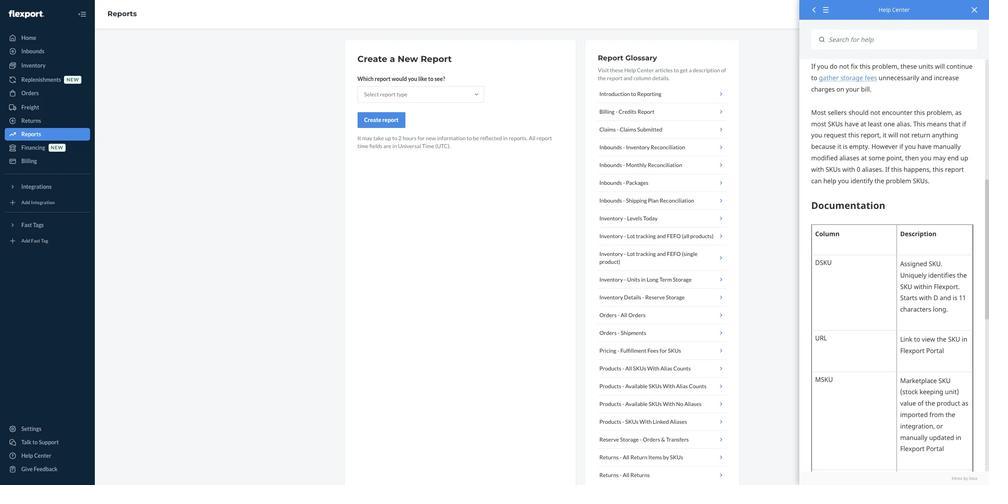 Task type: vqa. For each thing, say whether or not it's contained in the screenshot.
Products - Available SKUs With No Aliases button
yes



Task type: locate. For each thing, give the bounding box(es) containing it.
- up products - skus with linked aliases
[[623, 401, 625, 408]]

inventory inside inventory - lot tracking and fefo (single product)
[[600, 251, 623, 257]]

0 horizontal spatial center
[[34, 453, 51, 459]]

orders link
[[5, 87, 90, 100]]

inbounds up inbounds - packages
[[600, 162, 622, 168]]

returns inside button
[[600, 454, 619, 461]]

products - available skus with no aliases
[[600, 401, 702, 408]]

0 vertical spatial billing
[[600, 108, 615, 115]]

1 vertical spatial add
[[21, 238, 30, 244]]

1 horizontal spatial for
[[660, 347, 667, 354]]

fees
[[648, 347, 659, 354]]

2 horizontal spatial center
[[893, 6, 910, 13]]

inventory up replenishments
[[21, 62, 46, 69]]

storage down term
[[666, 294, 685, 301]]

report left type
[[380, 91, 396, 98]]

orders
[[21, 90, 39, 96], [600, 312, 617, 319], [629, 312, 646, 319], [600, 330, 617, 336], [643, 436, 660, 443]]

inventory up orders - all orders
[[600, 294, 623, 301]]

2 horizontal spatial report
[[638, 108, 655, 115]]

2 horizontal spatial in
[[641, 276, 646, 283]]

1 lot from the top
[[627, 233, 635, 240]]

1 vertical spatial create
[[364, 117, 381, 123]]

flexport logo image
[[9, 10, 44, 18]]

0 vertical spatial counts
[[674, 365, 691, 372]]

- down "fulfillment"
[[623, 365, 625, 372]]

alias up no
[[676, 383, 688, 390]]

1 vertical spatial reconciliation
[[648, 162, 682, 168]]

all inside 'button'
[[623, 472, 630, 479]]

fast left tags
[[21, 222, 32, 228]]

add left integration at the left of page
[[21, 200, 30, 206]]

to right the like
[[428, 76, 434, 82]]

products - available skus with no aliases button
[[598, 396, 727, 413]]

alias inside products - all skus with alias counts button
[[661, 365, 673, 372]]

- inside inventory - lot tracking and fefo (single product)
[[624, 251, 626, 257]]

inbounds inside inbounds - monthly reconciliation button
[[600, 162, 622, 168]]

fast tags
[[21, 222, 44, 228]]

1 available from the top
[[626, 383, 648, 390]]

0 vertical spatial reserve
[[646, 294, 665, 301]]

products for products - skus with linked aliases
[[600, 419, 622, 425]]

help up give
[[21, 453, 33, 459]]

introduction
[[600, 91, 630, 97]]

inbounds for inbounds - monthly reconciliation
[[600, 162, 622, 168]]

glossary
[[626, 54, 657, 62]]

you
[[408, 76, 417, 82]]

1 vertical spatial new
[[426, 135, 436, 142]]

long
[[647, 276, 659, 283]]

with down the fees in the right of the page
[[647, 365, 660, 372]]

by right items
[[663, 454, 669, 461]]

inbounds - monthly reconciliation
[[600, 162, 682, 168]]

1 vertical spatial in
[[393, 143, 397, 149]]

- down claims - claims submitted
[[623, 144, 625, 151]]

center up column
[[637, 67, 654, 74]]

inventory inside inventory details - reserve storage button
[[600, 294, 623, 301]]

storage right term
[[673, 276, 692, 283]]

create
[[358, 54, 387, 64], [364, 117, 381, 123]]

4 products from the top
[[600, 419, 622, 425]]

inventory inside inventory - units in long term storage button
[[600, 276, 623, 283]]

inbounds inside "inbounds - inventory reconciliation" button
[[600, 144, 622, 151]]

inbounds down claims - claims submitted
[[600, 144, 622, 151]]

0 vertical spatial alias
[[661, 365, 673, 372]]

1 horizontal spatial reserve
[[646, 294, 665, 301]]

to inside button
[[631, 91, 636, 97]]

add for add integration
[[21, 200, 30, 206]]

1 products from the top
[[600, 365, 622, 372]]

0 horizontal spatial help
[[21, 453, 33, 459]]

1 claims from the left
[[600, 126, 616, 133]]

help center up give feedback
[[21, 453, 51, 459]]

claims down billing - credits report
[[600, 126, 616, 133]]

introduction to reporting button
[[598, 85, 727, 103]]

all inside button
[[621, 312, 628, 319]]

- for pricing - fulfillment fees for skus
[[618, 347, 620, 354]]

in left long
[[641, 276, 646, 283]]

2 lot from the top
[[627, 251, 635, 257]]

lot for inventory - lot tracking and fefo (single product)
[[627, 251, 635, 257]]

freight link
[[5, 101, 90, 114]]

1 fefo from the top
[[667, 233, 681, 240]]

0 horizontal spatial reports link
[[5, 128, 90, 141]]

create report button
[[358, 112, 405, 128]]

with inside "button"
[[663, 383, 675, 390]]

center
[[893, 6, 910, 13], [637, 67, 654, 74], [34, 453, 51, 459]]

- right details at the right of the page
[[643, 294, 644, 301]]

1 vertical spatial reports
[[21, 131, 41, 138]]

1 vertical spatial help center
[[21, 453, 51, 459]]

1 horizontal spatial claims
[[620, 126, 636, 133]]

0 vertical spatial aliases
[[685, 401, 702, 408]]

reserve down long
[[646, 294, 665, 301]]

orders inside 'link'
[[21, 90, 39, 96]]

2 vertical spatial new
[[51, 145, 63, 151]]

1 vertical spatial and
[[657, 233, 666, 240]]

billing down introduction
[[600, 108, 615, 115]]

lot inside inventory - lot tracking and fefo (single product)
[[627, 251, 635, 257]]

all for returns - all returns
[[623, 472, 630, 479]]

inventory for inventory - levels today
[[600, 215, 623, 222]]

talk to support button
[[5, 436, 90, 449]]

report for which report would you like to see?
[[375, 76, 391, 82]]

0 vertical spatial create
[[358, 54, 387, 64]]

report for create a new report
[[421, 54, 452, 64]]

for up 'time'
[[418, 135, 425, 142]]

fefo left (all
[[667, 233, 681, 240]]

billing
[[600, 108, 615, 115], [21, 158, 37, 164]]

tracking inside button
[[636, 233, 656, 240]]

tracking inside inventory - lot tracking and fefo (single product)
[[636, 251, 656, 257]]

with left no
[[663, 401, 675, 408]]

0 horizontal spatial billing
[[21, 158, 37, 164]]

shipments
[[621, 330, 646, 336]]

- left the return
[[620, 454, 622, 461]]

counts for products - available skus with alias counts
[[689, 383, 707, 390]]

- for billing - credits report
[[616, 108, 618, 115]]

and left column
[[624, 75, 633, 81]]

0 horizontal spatial by
[[663, 454, 669, 461]]

orders inside button
[[600, 330, 617, 336]]

add down fast tags
[[21, 238, 30, 244]]

with inside button
[[640, 419, 652, 425]]

inbounds for inbounds - shipping plan reconciliation
[[600, 197, 622, 204]]

(all
[[682, 233, 689, 240]]

plan
[[648, 197, 659, 204]]

reports
[[108, 10, 137, 18], [21, 131, 41, 138]]

report for select report type
[[380, 91, 396, 98]]

- down inventory - levels today
[[624, 233, 626, 240]]

inventory down inventory - levels today
[[600, 233, 623, 240]]

available inside "button"
[[626, 383, 648, 390]]

1 vertical spatial tracking
[[636, 251, 656, 257]]

a inside visit these help center articles to get a description of the report and column details.
[[689, 67, 692, 74]]

support
[[39, 439, 59, 446]]

0 vertical spatial help
[[879, 6, 891, 13]]

all up orders - shipments
[[621, 312, 628, 319]]

reports link
[[108, 10, 137, 18], [5, 128, 90, 141]]

- up 'inventory - units in long term storage'
[[624, 251, 626, 257]]

to inside visit these help center articles to get a description of the report and column details.
[[674, 67, 679, 74]]

for inside it may take up to 2 hours for new information to be reflected in reports. all report time fields are in universal time (utc).
[[418, 135, 425, 142]]

1 horizontal spatial alias
[[676, 383, 688, 390]]

in right are
[[393, 143, 397, 149]]

create up may
[[364, 117, 381, 123]]

billing down financing
[[21, 158, 37, 164]]

to left get on the top
[[674, 67, 679, 74]]

billing inside button
[[600, 108, 615, 115]]

0 horizontal spatial claims
[[600, 126, 616, 133]]

1 horizontal spatial reports
[[108, 10, 137, 18]]

tracking
[[636, 233, 656, 240], [636, 251, 656, 257]]

- left units
[[624, 276, 626, 283]]

in left reports.
[[503, 135, 508, 142]]

2 vertical spatial storage
[[620, 436, 639, 443]]

inventory details - reserve storage
[[600, 294, 685, 301]]

reconciliation for inbounds - monthly reconciliation
[[648, 162, 682, 168]]

inventory inside inventory - levels today button
[[600, 215, 623, 222]]

1 vertical spatial reports link
[[5, 128, 90, 141]]

returns - all return items by skus
[[600, 454, 683, 461]]

0 vertical spatial by
[[663, 454, 669, 461]]

0 vertical spatial available
[[626, 383, 648, 390]]

2 products from the top
[[600, 383, 622, 390]]

for
[[418, 135, 425, 142], [660, 347, 667, 354]]

and inside inventory - lot tracking and fefo (single product)
[[657, 251, 666, 257]]

1 vertical spatial a
[[689, 67, 692, 74]]

orders up shipments on the bottom right
[[629, 312, 646, 319]]

storage up the return
[[620, 436, 639, 443]]

products - available skus with alias counts button
[[598, 378, 727, 396]]

inbounds inside inbounds - packages button
[[600, 179, 622, 186]]

alias inside products - available skus with alias counts "button"
[[676, 383, 688, 390]]

0 vertical spatial help center
[[879, 6, 910, 13]]

inventory inside inventory - lot tracking and fefo (all products) button
[[600, 233, 623, 240]]

new up 'time'
[[426, 135, 436, 142]]

counts inside "button"
[[689, 383, 707, 390]]

0 horizontal spatial for
[[418, 135, 425, 142]]

products inside button
[[600, 365, 622, 372]]

pricing - fulfillment fees for skus
[[600, 347, 681, 354]]

all right reports.
[[529, 135, 536, 142]]

available inside 'button'
[[626, 401, 648, 408]]

3 products from the top
[[600, 401, 622, 408]]

inventory for inventory - lot tracking and fefo (single product)
[[600, 251, 623, 257]]

create for create a new report
[[358, 54, 387, 64]]

reconciliation
[[651, 144, 685, 151], [648, 162, 682, 168], [660, 197, 694, 204]]

all left the return
[[623, 454, 630, 461]]

2 available from the top
[[626, 401, 648, 408]]

all
[[529, 135, 536, 142], [621, 312, 628, 319], [626, 365, 632, 372], [623, 454, 630, 461], [623, 472, 630, 479]]

- inside "button"
[[623, 383, 625, 390]]

add for add fast tag
[[21, 238, 30, 244]]

- left credits
[[616, 108, 618, 115]]

0 horizontal spatial help center
[[21, 453, 51, 459]]

- for claims - claims submitted
[[617, 126, 619, 133]]

- inside 'button'
[[620, 472, 622, 479]]

1 horizontal spatial help center
[[879, 6, 910, 13]]

inventory inside inventory link
[[21, 62, 46, 69]]

- up "reserve storage - orders & transfers"
[[623, 419, 625, 425]]

report up these
[[598, 54, 624, 62]]

details
[[624, 294, 641, 301]]

lot inside inventory - lot tracking and fefo (all products) button
[[627, 233, 635, 240]]

product)
[[600, 259, 620, 265]]

inbounds inside "inbounds" link
[[21, 48, 44, 55]]

products inside 'button'
[[600, 401, 622, 408]]

2 horizontal spatial new
[[426, 135, 436, 142]]

aliases inside 'button'
[[685, 401, 702, 408]]

help
[[879, 6, 891, 13], [625, 67, 636, 74], [21, 453, 33, 459]]

help center link
[[5, 450, 90, 462]]

reserve
[[646, 294, 665, 301], [600, 436, 619, 443]]

settings link
[[5, 423, 90, 436]]

orders left &
[[643, 436, 660, 443]]

2 horizontal spatial help
[[879, 6, 891, 13]]

reporting
[[637, 91, 662, 97]]

0 horizontal spatial alias
[[661, 365, 673, 372]]

0 horizontal spatial new
[[51, 145, 63, 151]]

integrations button
[[5, 181, 90, 193]]

by inside button
[[663, 454, 669, 461]]

returns
[[21, 117, 41, 124], [600, 454, 619, 461], [600, 472, 619, 479], [631, 472, 650, 479]]

report up see?
[[421, 54, 452, 64]]

inventory up product)
[[600, 251, 623, 257]]

0 horizontal spatial report
[[421, 54, 452, 64]]

- down billing - credits report
[[617, 126, 619, 133]]

inbounds inside "inbounds - shipping plan reconciliation" button
[[600, 197, 622, 204]]

1 vertical spatial counts
[[689, 383, 707, 390]]

returns for returns - all return items by skus
[[600, 454, 619, 461]]

- for inbounds - inventory reconciliation
[[623, 144, 625, 151]]

1 tracking from the top
[[636, 233, 656, 240]]

center down talk to support
[[34, 453, 51, 459]]

help up the search search box
[[879, 6, 891, 13]]

tracking down "today"
[[636, 233, 656, 240]]

lot
[[627, 233, 635, 240], [627, 251, 635, 257]]

counts inside button
[[674, 365, 691, 372]]

1 vertical spatial alias
[[676, 383, 688, 390]]

it may take up to 2 hours for new information to be reflected in reports. all report time fields are in universal time (utc).
[[358, 135, 552, 149]]

1 vertical spatial billing
[[21, 158, 37, 164]]

available up products - skus with linked aliases
[[626, 401, 648, 408]]

1 vertical spatial by
[[964, 476, 968, 481]]

skus down the transfers
[[670, 454, 683, 461]]

with left linked on the right bottom
[[640, 419, 652, 425]]

0 vertical spatial reconciliation
[[651, 144, 685, 151]]

returns for returns - all returns
[[600, 472, 619, 479]]

1 horizontal spatial new
[[67, 77, 79, 83]]

1 horizontal spatial billing
[[600, 108, 615, 115]]

and down inventory - lot tracking and fefo (all products) button
[[657, 251, 666, 257]]

skus
[[668, 347, 681, 354], [633, 365, 646, 372], [649, 383, 662, 390], [649, 401, 662, 408], [626, 419, 639, 425], [670, 454, 683, 461]]

0 horizontal spatial a
[[390, 54, 395, 64]]

1 vertical spatial for
[[660, 347, 667, 354]]

1 horizontal spatial by
[[964, 476, 968, 481]]

0 vertical spatial fast
[[21, 222, 32, 228]]

units
[[627, 276, 640, 283]]

skus up products - available skus with no aliases
[[649, 383, 662, 390]]

products inside button
[[600, 419, 622, 425]]

1 vertical spatial fefo
[[667, 251, 681, 257]]

1 vertical spatial center
[[637, 67, 654, 74]]

products for products - all skus with alias counts
[[600, 365, 622, 372]]

report inside button
[[638, 108, 655, 115]]

dixa
[[969, 476, 978, 481]]

reconciliation down "inbounds - inventory reconciliation" button
[[648, 162, 682, 168]]

may
[[362, 135, 372, 142]]

- for inbounds - packages
[[623, 179, 625, 186]]

0 vertical spatial for
[[418, 135, 425, 142]]

- left levels
[[624, 215, 626, 222]]

skus inside 'button'
[[649, 401, 662, 408]]

create inside button
[[364, 117, 381, 123]]

1 horizontal spatial a
[[689, 67, 692, 74]]

1 vertical spatial reserve
[[600, 436, 619, 443]]

help center up the search search box
[[879, 6, 910, 13]]

products - all skus with alias counts
[[600, 365, 691, 372]]

a left "new" at the left top of the page
[[390, 54, 395, 64]]

elevio by dixa
[[952, 476, 978, 481]]

- for inventory - lot tracking and fefo (all products)
[[624, 233, 626, 240]]

orders up pricing
[[600, 330, 617, 336]]

new up the billing link
[[51, 145, 63, 151]]

returns for returns
[[21, 117, 41, 124]]

0 horizontal spatial reports
[[21, 131, 41, 138]]

0 vertical spatial new
[[67, 77, 79, 83]]

- for products - skus with linked aliases
[[623, 419, 625, 425]]

by
[[663, 454, 669, 461], [964, 476, 968, 481]]

report up up
[[382, 117, 399, 123]]

products inside "button"
[[600, 383, 622, 390]]

2 vertical spatial center
[[34, 453, 51, 459]]

for right the fees in the right of the page
[[660, 347, 667, 354]]

return
[[631, 454, 648, 461]]

credits
[[619, 108, 637, 115]]

and inside button
[[657, 233, 666, 240]]

2 add from the top
[[21, 238, 30, 244]]

create up which
[[358, 54, 387, 64]]

fefo left (single
[[667, 251, 681, 257]]

center inside visit these help center articles to get a description of the report and column details.
[[637, 67, 654, 74]]

fefo inside inventory - lot tracking and fefo (single product)
[[667, 251, 681, 257]]

to right talk
[[32, 439, 38, 446]]

add fast tag
[[21, 238, 48, 244]]

2 vertical spatial in
[[641, 276, 646, 283]]

to left be
[[467, 135, 472, 142]]

- for orders - shipments
[[618, 330, 620, 336]]

and down inventory - levels today button
[[657, 233, 666, 240]]

0 vertical spatial fefo
[[667, 233, 681, 240]]

1 vertical spatial aliases
[[670, 419, 687, 425]]

reconciliation down claims - claims submitted button
[[651, 144, 685, 151]]

pricing - fulfillment fees for skus button
[[598, 342, 727, 360]]

and for inventory - lot tracking and fefo (single product)
[[657, 251, 666, 257]]

new
[[67, 77, 79, 83], [426, 135, 436, 142], [51, 145, 63, 151]]

inbounds down home
[[21, 48, 44, 55]]

to left reporting
[[631, 91, 636, 97]]

- left packages
[[623, 179, 625, 186]]

inventory left levels
[[600, 215, 623, 222]]

report right reports.
[[537, 135, 552, 142]]

1 vertical spatial lot
[[627, 251, 635, 257]]

- for products - available skus with alias counts
[[623, 383, 625, 390]]

create a new report
[[358, 54, 452, 64]]

all for orders - all orders
[[621, 312, 628, 319]]

details.
[[653, 75, 670, 81]]

1 horizontal spatial reports link
[[108, 10, 137, 18]]

- down products - all skus with alias counts
[[623, 383, 625, 390]]

0 horizontal spatial reserve
[[600, 436, 619, 443]]

- left monthly
[[623, 162, 625, 168]]

inventory
[[21, 62, 46, 69], [626, 144, 650, 151], [600, 215, 623, 222], [600, 233, 623, 240], [600, 251, 623, 257], [600, 276, 623, 283], [600, 294, 623, 301]]

0 vertical spatial add
[[21, 200, 30, 206]]

all down returns - all return items by skus
[[623, 472, 630, 479]]

claims down credits
[[620, 126, 636, 133]]

report inside button
[[382, 117, 399, 123]]

fefo inside button
[[667, 233, 681, 240]]

0 vertical spatial and
[[624, 75, 633, 81]]

with down products - all skus with alias counts button
[[663, 383, 675, 390]]

with inside button
[[647, 365, 660, 372]]

available down products - all skus with alias counts
[[626, 383, 648, 390]]

0 vertical spatial tracking
[[636, 233, 656, 240]]

inventory - units in long term storage
[[600, 276, 692, 283]]

of
[[721, 67, 726, 74]]

- inside 'button'
[[623, 401, 625, 408]]

fast
[[21, 222, 32, 228], [31, 238, 40, 244]]

inventory - lot tracking and fefo (single product) button
[[598, 245, 727, 271]]

reports inside 'link'
[[21, 131, 41, 138]]

orders - all orders button
[[598, 307, 727, 325]]

- up orders - shipments
[[618, 312, 620, 319]]

reports.
[[509, 135, 528, 142]]

inbounds left packages
[[600, 179, 622, 186]]

1 horizontal spatial help
[[625, 67, 636, 74]]

2 fefo from the top
[[667, 251, 681, 257]]

0 vertical spatial in
[[503, 135, 508, 142]]

- left shipping
[[623, 197, 625, 204]]

hours
[[403, 135, 417, 142]]

fast inside dropdown button
[[21, 222, 32, 228]]

products)
[[690, 233, 714, 240]]

1 horizontal spatial center
[[637, 67, 654, 74]]

aliases right linked on the right bottom
[[670, 419, 687, 425]]

0 vertical spatial lot
[[627, 233, 635, 240]]

report
[[421, 54, 452, 64], [598, 54, 624, 62], [638, 108, 655, 115]]

pricing
[[600, 347, 617, 354]]

1 vertical spatial available
[[626, 401, 648, 408]]

new for replenishments
[[67, 77, 79, 83]]

skus down the products - available skus with alias counts
[[649, 401, 662, 408]]

linked
[[653, 419, 669, 425]]

inbounds for inbounds
[[21, 48, 44, 55]]

time
[[358, 143, 368, 149]]

reserve up returns - all return items by skus
[[600, 436, 619, 443]]

report inside visit these help center articles to get a description of the report and column details.
[[607, 75, 623, 81]]

report inside it may take up to 2 hours for new information to be reflected in reports. all report time fields are in universal time (utc).
[[537, 135, 552, 142]]

report down these
[[607, 75, 623, 81]]

2 tracking from the top
[[636, 251, 656, 257]]

- for orders - all orders
[[618, 312, 620, 319]]

reconciliation down inbounds - packages button
[[660, 197, 694, 204]]

help down report glossary
[[625, 67, 636, 74]]

- right pricing
[[618, 347, 620, 354]]

1 vertical spatial help
[[625, 67, 636, 74]]

inventory up monthly
[[626, 144, 650, 151]]

with inside 'button'
[[663, 401, 675, 408]]

1 add from the top
[[21, 200, 30, 206]]

2 vertical spatial and
[[657, 251, 666, 257]]

a right get on the top
[[689, 67, 692, 74]]



Task type: describe. For each thing, give the bounding box(es) containing it.
inbounds for inbounds - inventory reconciliation
[[600, 144, 622, 151]]

products - available skus with alias counts
[[600, 383, 707, 390]]

tracking for (single
[[636, 251, 656, 257]]

returns - all returns button
[[598, 467, 727, 484]]

(single
[[682, 251, 698, 257]]

tags
[[33, 222, 44, 228]]

fast tags button
[[5, 219, 90, 232]]

billing link
[[5, 155, 90, 168]]

billing for billing - credits report
[[600, 108, 615, 115]]

2
[[399, 135, 402, 142]]

alias for products - available skus with alias counts
[[676, 383, 688, 390]]

inventory - lot tracking and fefo (all products)
[[600, 233, 714, 240]]

see?
[[435, 76, 445, 82]]

information
[[437, 135, 466, 142]]

0 vertical spatial reports
[[108, 10, 137, 18]]

available for products - available skus with no aliases
[[626, 401, 648, 408]]

products - skus with linked aliases button
[[598, 413, 727, 431]]

orders - shipments button
[[598, 325, 727, 342]]

- for returns - all return items by skus
[[620, 454, 622, 461]]

returns - all return items by skus button
[[598, 449, 727, 467]]

would
[[392, 76, 407, 82]]

1 horizontal spatial report
[[598, 54, 624, 62]]

orders - all orders
[[600, 312, 646, 319]]

for inside button
[[660, 347, 667, 354]]

products - skus with linked aliases
[[600, 419, 687, 425]]

get
[[680, 67, 688, 74]]

inventory for inventory - lot tracking and fefo (all products)
[[600, 233, 623, 240]]

submitted
[[637, 126, 663, 133]]

elevio by dixa link
[[812, 476, 978, 481]]

orders - shipments
[[600, 330, 646, 336]]

like
[[418, 76, 427, 82]]

- for inventory - lot tracking and fefo (single product)
[[624, 251, 626, 257]]

integrations
[[21, 183, 52, 190]]

inbounds link
[[5, 45, 90, 58]]

- up returns - all return items by skus
[[640, 436, 642, 443]]

inventory - lot tracking and fefo (all products) button
[[598, 228, 727, 245]]

report glossary
[[598, 54, 657, 62]]

skus inside "button"
[[649, 383, 662, 390]]

with for products - available skus with alias counts
[[663, 383, 675, 390]]

products for products - available skus with no aliases
[[600, 401, 622, 408]]

feedback
[[34, 466, 57, 473]]

0 vertical spatial reports link
[[108, 10, 137, 18]]

inbounds - inventory reconciliation
[[600, 144, 685, 151]]

new for financing
[[51, 145, 63, 151]]

- for products - available skus with no aliases
[[623, 401, 625, 408]]

fulfillment
[[621, 347, 647, 354]]

all inside it may take up to 2 hours for new information to be reflected in reports. all report time fields are in universal time (utc).
[[529, 135, 536, 142]]

inventory inside "inbounds - inventory reconciliation" button
[[626, 144, 650, 151]]

home
[[21, 34, 36, 41]]

inbounds - shipping plan reconciliation button
[[598, 192, 727, 210]]

2 vertical spatial reconciliation
[[660, 197, 694, 204]]

inventory details - reserve storage button
[[598, 289, 727, 307]]

0 vertical spatial center
[[893, 6, 910, 13]]

monthly
[[626, 162, 647, 168]]

orders for orders
[[21, 90, 39, 96]]

it
[[358, 135, 361, 142]]

to inside button
[[32, 439, 38, 446]]

add fast tag link
[[5, 235, 90, 247]]

add integration link
[[5, 196, 90, 209]]

1 vertical spatial fast
[[31, 238, 40, 244]]

inventory for inventory
[[21, 62, 46, 69]]

- for products - all skus with alias counts
[[623, 365, 625, 372]]

inbounds for inbounds - packages
[[600, 179, 622, 186]]

inventory - levels today
[[600, 215, 658, 222]]

returns link
[[5, 115, 90, 127]]

billing - credits report button
[[598, 103, 727, 121]]

inbounds - shipping plan reconciliation
[[600, 197, 694, 204]]

inventory - units in long term storage button
[[598, 271, 727, 289]]

the
[[598, 75, 606, 81]]

inventory for inventory details - reserve storage
[[600, 294, 623, 301]]

select report type
[[364, 91, 408, 98]]

reflected
[[480, 135, 502, 142]]

(utc).
[[435, 143, 451, 149]]

2 vertical spatial help
[[21, 453, 33, 459]]

and inside visit these help center articles to get a description of the report and column details.
[[624, 75, 633, 81]]

column
[[634, 75, 652, 81]]

close navigation image
[[77, 9, 87, 19]]

- for inventory - levels today
[[624, 215, 626, 222]]

give
[[21, 466, 33, 473]]

0 vertical spatial storage
[[673, 276, 692, 283]]

levels
[[627, 215, 642, 222]]

0 vertical spatial a
[[390, 54, 395, 64]]

claims - claims submitted
[[600, 126, 663, 133]]

with for products - all skus with alias counts
[[647, 365, 660, 372]]

no
[[676, 401, 684, 408]]

1 vertical spatial storage
[[666, 294, 685, 301]]

all for returns - all return items by skus
[[623, 454, 630, 461]]

with for products - available skus with no aliases
[[663, 401, 675, 408]]

new inside it may take up to 2 hours for new information to be reflected in reports. all report time fields are in universal time (utc).
[[426, 135, 436, 142]]

report for create report
[[382, 117, 399, 123]]

introduction to reporting
[[600, 91, 662, 97]]

universal
[[398, 143, 421, 149]]

items
[[649, 454, 662, 461]]

new
[[398, 54, 418, 64]]

help inside visit these help center articles to get a description of the report and column details.
[[625, 67, 636, 74]]

1 horizontal spatial in
[[503, 135, 508, 142]]

give feedback button
[[5, 463, 90, 476]]

skus up "reserve storage - orders & transfers"
[[626, 419, 639, 425]]

report for billing - credits report
[[638, 108, 655, 115]]

tracking for (all
[[636, 233, 656, 240]]

create report
[[364, 117, 399, 123]]

reconciliation for inbounds - inventory reconciliation
[[651, 144, 685, 151]]

- for inbounds - monthly reconciliation
[[623, 162, 625, 168]]

to left 2
[[392, 135, 397, 142]]

billing for billing
[[21, 158, 37, 164]]

inbounds - monthly reconciliation button
[[598, 157, 727, 174]]

fefo for (all
[[667, 233, 681, 240]]

billing - credits report
[[600, 108, 655, 115]]

- for inventory - units in long term storage
[[624, 276, 626, 283]]

aliases inside button
[[670, 419, 687, 425]]

these
[[610, 67, 624, 74]]

transfers
[[666, 436, 689, 443]]

orders for orders - shipments
[[600, 330, 617, 336]]

2 claims from the left
[[620, 126, 636, 133]]

- for returns - all returns
[[620, 472, 622, 479]]

financing
[[21, 144, 45, 151]]

and for inventory - lot tracking and fefo (all products)
[[657, 233, 666, 240]]

skus down the pricing - fulfillment fees for skus
[[633, 365, 646, 372]]

in inside button
[[641, 276, 646, 283]]

take
[[374, 135, 384, 142]]

visit these help center articles to get a description of the report and column details.
[[598, 67, 726, 81]]

are
[[384, 143, 392, 149]]

inbounds - inventory reconciliation button
[[598, 139, 727, 157]]

reserve storage - orders & transfers button
[[598, 431, 727, 449]]

available for products - available skus with alias counts
[[626, 383, 648, 390]]

counts for products - all skus with alias counts
[[674, 365, 691, 372]]

fields
[[370, 143, 382, 149]]

- for inbounds - shipping plan reconciliation
[[623, 197, 625, 204]]

claims - claims submitted button
[[598, 121, 727, 139]]

home link
[[5, 32, 90, 44]]

integration
[[31, 200, 55, 206]]

skus down orders - shipments button
[[668, 347, 681, 354]]

inventory for inventory - units in long term storage
[[600, 276, 623, 283]]

which
[[358, 76, 374, 82]]

fefo for (single
[[667, 251, 681, 257]]

settings
[[21, 426, 41, 432]]

Search search field
[[825, 30, 978, 50]]

time
[[422, 143, 434, 149]]

give feedback
[[21, 466, 57, 473]]

lot for inventory - lot tracking and fefo (all products)
[[627, 233, 635, 240]]

orders for orders - all orders
[[600, 312, 617, 319]]

articles
[[655, 67, 673, 74]]

products for products - available skus with alias counts
[[600, 383, 622, 390]]

inventory link
[[5, 59, 90, 72]]

type
[[397, 91, 408, 98]]

all for products - all skus with alias counts
[[626, 365, 632, 372]]

inventory - levels today button
[[598, 210, 727, 228]]

create for create report
[[364, 117, 381, 123]]

alias for products - all skus with alias counts
[[661, 365, 673, 372]]

0 horizontal spatial in
[[393, 143, 397, 149]]

tag
[[41, 238, 48, 244]]

talk
[[21, 439, 31, 446]]

&
[[661, 436, 665, 443]]

inbounds - packages button
[[598, 174, 727, 192]]



